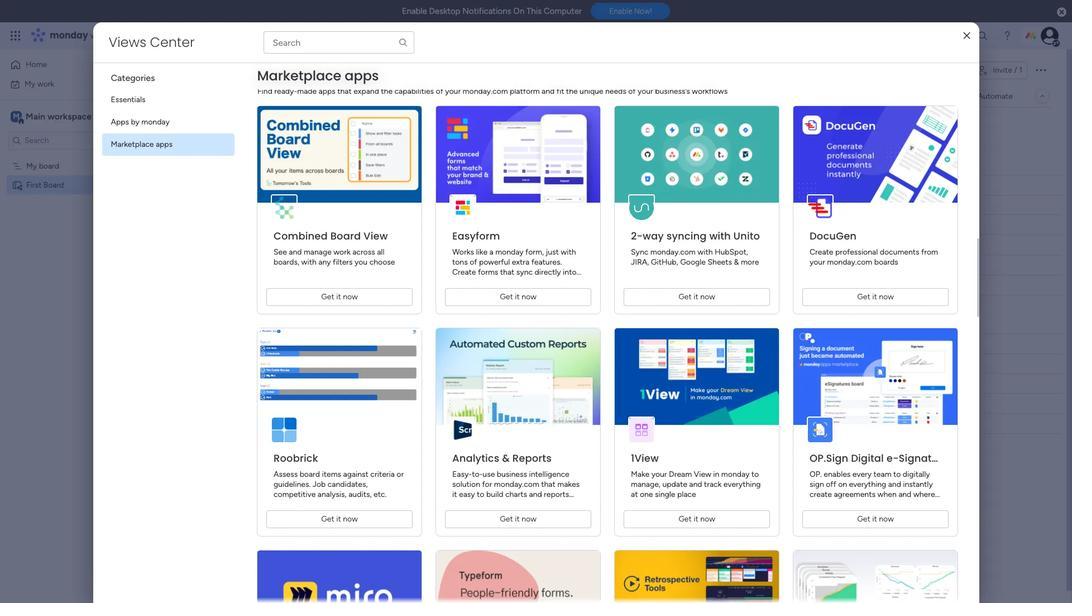 Task type: locate. For each thing, give the bounding box(es) containing it.
it down data at the bottom
[[515, 514, 519, 524]]

1 horizontal spatial everything
[[849, 480, 886, 489]]

it down google
[[693, 292, 698, 302]]

4 nov from the top
[[565, 379, 578, 388]]

search image
[[398, 37, 408, 47]]

marketplace apps inside marketplace apps option
[[111, 140, 173, 149]]

find
[[257, 87, 272, 96]]

0 vertical spatial status field
[[473, 179, 501, 191]]

sync
[[516, 268, 533, 277]]

view left in
[[694, 470, 711, 479]]

monday,
[[452, 278, 482, 287]]

now for view
[[343, 292, 358, 302]]

0 horizontal spatial first
[[26, 180, 42, 190]]

0 horizontal spatial create
[[452, 268, 476, 277]]

easyform works like a monday form, just with tons of powerful extra features. create forms that sync directly into monday, within seconds.
[[452, 229, 576, 287]]

get it now button
[[266, 288, 412, 306], [445, 288, 591, 306], [624, 288, 770, 306], [802, 288, 949, 306], [266, 510, 412, 528], [445, 510, 591, 528], [624, 510, 770, 528], [802, 510, 949, 528]]

get it now down seconds.
[[500, 292, 536, 302]]

1 date field from the top
[[554, 179, 577, 191]]

that left expand
[[337, 87, 351, 96]]

16 up features.
[[556, 241, 563, 249]]

of down like
[[469, 257, 477, 267]]

monday
[[50, 29, 88, 42], [141, 117, 170, 127], [495, 247, 523, 257], [721, 470, 749, 479]]

1 vertical spatial first board
[[26, 180, 64, 190]]

nov
[[565, 201, 578, 210], [565, 241, 578, 249], [565, 360, 578, 368], [565, 379, 578, 388]]

1 status from the top
[[476, 180, 499, 190]]

new
[[174, 121, 190, 130]]

everything inside 1view make your dream view in monday to manage, update and track everything at one single place
[[723, 480, 761, 489]]

to inside 1view make your dream view in monday to manage, update and track everything at one single place
[[751, 470, 759, 479]]

team
[[873, 470, 891, 479]]

jira,
[[631, 257, 649, 267]]

&
[[734, 257, 739, 267], [502, 451, 510, 465]]

0 vertical spatial date
[[557, 180, 574, 190]]

now down audits,
[[343, 514, 358, 524]]

0 vertical spatial person
[[307, 121, 331, 130]]

1 horizontal spatial enable
[[609, 7, 632, 16]]

the
[[381, 87, 392, 96], [566, 87, 578, 96]]

0 horizontal spatial enable
[[402, 6, 427, 16]]

0 horizontal spatial marketplace apps
[[111, 140, 173, 149]]

get for documents
[[857, 292, 870, 302]]

it down filters
[[336, 292, 341, 302]]

0 vertical spatial 16 nov
[[556, 241, 578, 249]]

get down needed
[[857, 514, 870, 524]]

it down seconds.
[[515, 292, 519, 302]]

0 vertical spatial from
[[921, 247, 938, 257]]

0 horizontal spatial that
[[337, 87, 351, 96]]

& down hubspot,
[[734, 257, 739, 267]]

view up all
[[363, 229, 388, 243]]

easy
[[459, 490, 475, 499]]

1 horizontal spatial the
[[566, 87, 578, 96]]

get down google
[[678, 292, 691, 302]]

0 vertical spatial &
[[734, 257, 739, 267]]

get it now down needed
[[857, 514, 894, 524]]

get for dream
[[678, 514, 691, 524]]

2 vertical spatial task
[[285, 338, 300, 348]]

Status field
[[473, 179, 501, 191], [473, 338, 501, 350]]

0 vertical spatial date field
[[554, 179, 577, 191]]

my inside the my work button
[[25, 79, 35, 89]]

create
[[809, 490, 832, 499]]

1 vertical spatial marketplace apps
[[111, 140, 173, 149]]

0 horizontal spatial the
[[381, 87, 392, 96]]

get it now button for reports
[[445, 510, 591, 528]]

1 horizontal spatial to
[[751, 470, 759, 479]]

enable left desktop at the top
[[402, 6, 427, 16]]

get it now button down needed
[[802, 510, 949, 528]]

get down the analysis,
[[321, 514, 334, 524]]

0 vertical spatial first board
[[185, 58, 278, 83]]

1 vertical spatial task
[[285, 180, 300, 189]]

way
[[643, 229, 664, 243]]

1 horizontal spatial board
[[225, 58, 278, 83]]

1 vertical spatial &
[[502, 451, 510, 465]]

to-
[[472, 470, 482, 479]]

1 vertical spatial person field
[[406, 338, 436, 350]]

nov right 18
[[565, 379, 578, 388]]

board up across
[[330, 229, 361, 243]]

board
[[39, 161, 59, 171], [299, 470, 320, 479]]

first right shareable board icon
[[26, 180, 42, 190]]

get it now for like
[[500, 292, 536, 302]]

features.
[[531, 257, 562, 267]]

with right the 'just'
[[561, 247, 576, 257]]

to inside "analytics & reports easy-to-use business intelligence solution for monday.com that makes it easy to build charts and reports from your task data and share them with your colleagues."
[[477, 490, 484, 499]]

candidates,
[[327, 480, 368, 489]]

just
[[546, 247, 559, 257]]

Date field
[[554, 179, 577, 191], [554, 338, 577, 350]]

for
[[482, 480, 492, 489]]

monday.com up github,
[[650, 247, 695, 257]]

on down enables at the right bottom of the page
[[838, 480, 847, 489]]

categories
[[111, 73, 155, 83]]

from right documents
[[921, 247, 938, 257]]

2 horizontal spatial to
[[893, 470, 901, 479]]

date for first date "field" from the bottom of the page
[[557, 339, 574, 348]]

and up 'boards,'
[[289, 247, 302, 257]]

1 vertical spatial from
[[452, 500, 469, 509]]

1 person field from the top
[[406, 179, 436, 191]]

my down search in workspace field
[[26, 161, 37, 171]]

enable left now!
[[609, 7, 632, 16]]

0 vertical spatial person field
[[406, 179, 436, 191]]

view
[[363, 229, 388, 243], [694, 470, 711, 479]]

0 vertical spatial view
[[363, 229, 388, 243]]

board down my board
[[43, 180, 64, 190]]

monday right by
[[141, 117, 170, 127]]

now down track
[[700, 514, 715, 524]]

from inside "analytics & reports easy-to-use business intelligence solution for monday.com that makes it easy to build charts and reports from your task data and share them with your colleagues."
[[452, 500, 469, 509]]

date up 18 nov
[[557, 339, 574, 348]]

0 vertical spatial work
[[90, 29, 110, 42]]

status
[[476, 180, 499, 190], [476, 339, 499, 348]]

1 vertical spatial status field
[[473, 338, 501, 350]]

the right expand
[[381, 87, 392, 96]]

19
[[556, 201, 563, 210]]

with down easy
[[452, 510, 467, 519]]

search everything image
[[977, 30, 988, 41]]

1 vertical spatial on
[[838, 480, 847, 489]]

get it now button for syncing
[[624, 288, 770, 306]]

show board description image
[[286, 65, 299, 76]]

expand
[[353, 87, 379, 96]]

now down the "sheets"
[[700, 292, 715, 302]]

0 horizontal spatial &
[[502, 451, 510, 465]]

1 horizontal spatial view
[[694, 470, 711, 479]]

0 horizontal spatial to
[[477, 490, 484, 499]]

0 vertical spatial create
[[809, 247, 833, 257]]

it down the analysis,
[[336, 514, 341, 524]]

and up when on the right bottom of the page
[[888, 480, 901, 489]]

1 vertical spatial view
[[694, 470, 711, 479]]

2 vertical spatial board
[[330, 229, 361, 243]]

1 horizontal spatial work
[[90, 29, 110, 42]]

items
[[322, 470, 341, 479]]

etc.
[[373, 490, 386, 499]]

enable for enable now!
[[609, 7, 632, 16]]

view inside 1view make your dream view in monday to manage, update and track everything at one single place
[[694, 470, 711, 479]]

now
[[343, 292, 358, 302], [521, 292, 536, 302], [700, 292, 715, 302], [879, 292, 894, 302], [343, 514, 358, 524], [521, 514, 536, 524], [700, 514, 715, 524], [879, 514, 894, 524]]

apps by monday option
[[102, 111, 234, 133]]

Search in workspace field
[[23, 134, 93, 147]]

task for status
[[285, 180, 300, 189]]

signature
[[899, 451, 948, 465]]

group title
[[192, 156, 248, 170]]

0 horizontal spatial from
[[452, 500, 469, 509]]

2 vertical spatial person
[[409, 339, 433, 348]]

marketplace apps
[[257, 66, 379, 85], [111, 140, 173, 149]]

16 nov up features.
[[556, 241, 578, 249]]

1 vertical spatial create
[[452, 268, 476, 277]]

0 vertical spatial my
[[25, 79, 35, 89]]

1 horizontal spatial that
[[500, 268, 514, 277]]

create up the monday,
[[452, 268, 476, 277]]

of inside easyform works like a monday form, just with tons of powerful extra features. create forms that sync directly into monday, within seconds.
[[469, 257, 477, 267]]

invite / 1
[[993, 65, 1023, 75]]

get it now button down google
[[624, 288, 770, 306]]

2 date from the top
[[557, 339, 574, 348]]

monday right in
[[721, 470, 749, 479]]

enable inside button
[[609, 7, 632, 16]]

get down the place
[[678, 514, 691, 524]]

get it now down the place
[[678, 514, 715, 524]]

1 vertical spatial my
[[26, 161, 37, 171]]

None search field
[[263, 31, 414, 54]]

get down within
[[500, 292, 513, 302]]

see
[[273, 247, 287, 257]]

get it now button down filters
[[266, 288, 412, 306]]

with
[[709, 229, 731, 243], [561, 247, 576, 257], [697, 247, 713, 257], [301, 257, 316, 267], [452, 510, 467, 519]]

option
[[0, 156, 142, 158]]

1 vertical spatial status
[[476, 339, 499, 348]]

share
[[537, 500, 556, 509]]

my board
[[26, 161, 59, 171]]

new task button
[[169, 117, 212, 135]]

get it now down filters
[[321, 292, 358, 302]]

categories list box
[[102, 63, 243, 156]]

work up filters
[[333, 247, 350, 257]]

of
[[436, 87, 443, 96], [628, 87, 636, 96], [469, 257, 477, 267]]

0 vertical spatial on
[[495, 200, 504, 210]]

1 vertical spatial person
[[409, 180, 433, 190]]

0 vertical spatial board
[[39, 161, 59, 171]]

2 16 nov from the top
[[556, 360, 578, 368]]

data
[[504, 500, 520, 509]]

0 horizontal spatial board
[[43, 180, 64, 190]]

that up within
[[500, 268, 514, 277]]

it for 1view
[[693, 514, 698, 524]]

monday.com up 'charts'
[[494, 480, 539, 489]]

professional
[[835, 247, 878, 257]]

get for a
[[500, 292, 513, 302]]

& up business
[[502, 451, 510, 465]]

0 vertical spatial 16
[[556, 241, 563, 249]]

choose
[[369, 257, 395, 267]]

makes
[[557, 480, 579, 489]]

it for easyform
[[515, 292, 519, 302]]

1 vertical spatial date
[[557, 339, 574, 348]]

1 vertical spatial date field
[[554, 338, 577, 350]]

see plans image
[[185, 29, 195, 42]]

of right capabilities
[[436, 87, 443, 96]]

1 horizontal spatial board
[[299, 470, 320, 479]]

date field up 19 nov
[[554, 179, 577, 191]]

across
[[352, 247, 375, 257]]

sync
[[631, 247, 648, 257]]

it down agreements
[[872, 514, 877, 524]]

0 horizontal spatial everything
[[723, 480, 761, 489]]

2 everything from the left
[[849, 480, 886, 489]]

nov up 18 nov
[[565, 360, 578, 368]]

charts
[[505, 490, 527, 499]]

get it now for e-
[[857, 514, 894, 524]]

list box
[[0, 154, 142, 345]]

get it now down data at the bottom
[[500, 514, 536, 524]]

within
[[484, 278, 505, 287]]

into
[[563, 268, 576, 277]]

it right the working
[[506, 200, 510, 210]]

1 vertical spatial 16
[[556, 360, 563, 368]]

enable for enable desktop notifications on this computer
[[402, 6, 427, 16]]

0 vertical spatial that
[[337, 87, 351, 96]]

Person field
[[406, 179, 436, 191], [406, 338, 436, 350]]

powerful
[[479, 257, 510, 267]]

task
[[192, 121, 207, 130], [285, 180, 300, 189], [285, 338, 300, 348]]

get down any
[[321, 292, 334, 302]]

16
[[556, 241, 563, 249], [556, 360, 563, 368]]

0 vertical spatial marketplace apps
[[257, 66, 379, 85]]

1view
[[631, 451, 659, 465]]

1 image
[[909, 23, 919, 35]]

get it now button down data at the bottom
[[445, 510, 591, 528]]

and
[[541, 87, 554, 96], [289, 247, 302, 257], [689, 480, 702, 489], [888, 480, 901, 489], [529, 490, 542, 499], [898, 490, 911, 499], [522, 500, 535, 509]]

1 vertical spatial that
[[500, 268, 514, 277]]

first board down my board
[[26, 180, 64, 190]]

now for e-
[[879, 514, 894, 524]]

0 horizontal spatial work
[[37, 79, 54, 89]]

2 horizontal spatial that
[[541, 480, 555, 489]]

monday inside 1view make your dream view in monday to manage, update and track everything at one single place
[[721, 470, 749, 479]]

ready-
[[274, 87, 297, 96]]

create down docugen
[[809, 247, 833, 257]]

get for see
[[321, 292, 334, 302]]

1 horizontal spatial create
[[809, 247, 833, 257]]

enable now! button
[[591, 3, 670, 20]]

it
[[506, 200, 510, 210], [336, 292, 341, 302], [515, 292, 519, 302], [693, 292, 698, 302], [872, 292, 877, 302], [452, 490, 457, 499], [336, 514, 341, 524], [515, 514, 519, 524], [693, 514, 698, 524], [872, 514, 877, 524]]

1 vertical spatial work
[[37, 79, 54, 89]]

to down for
[[477, 490, 484, 499]]

work inside button
[[37, 79, 54, 89]]

monday.com down professional
[[827, 257, 872, 267]]

2 vertical spatial work
[[333, 247, 350, 257]]

to right in
[[751, 470, 759, 479]]

needed
[[840, 500, 866, 509]]

get it now
[[321, 292, 358, 302], [500, 292, 536, 302], [678, 292, 715, 302], [857, 292, 894, 302], [321, 514, 358, 524], [500, 514, 536, 524], [678, 514, 715, 524], [857, 514, 894, 524]]

to
[[751, 470, 759, 479], [893, 470, 901, 479], [477, 490, 484, 499]]

First Board field
[[183, 58, 281, 83]]

0 vertical spatial task
[[192, 121, 207, 130]]

1 horizontal spatial from
[[921, 247, 938, 257]]

monday.com inside marketplace apps find ready-made apps that expand the capabilities of your monday.com platform and fit the unique needs of your business's workflows
[[462, 87, 508, 96]]

m
[[13, 111, 20, 121]]

get it now button for professional
[[802, 288, 949, 306]]

with up google
[[697, 247, 713, 257]]

board up 'job'
[[299, 470, 320, 479]]

get it now button down the place
[[624, 510, 770, 528]]

get down data at the bottom
[[500, 514, 513, 524]]

1 horizontal spatial on
[[838, 480, 847, 489]]

date field up 18 nov
[[554, 338, 577, 350]]

my down home at the top of the page
[[25, 79, 35, 89]]

person for first the person field from the bottom of the page
[[409, 339, 433, 348]]

board inside combined board view see and manage work across all boards, with any filters you choose
[[330, 229, 361, 243]]

task inside new task button
[[192, 121, 207, 130]]

now down when on the right bottom of the page
[[879, 514, 894, 524]]

to right "team"
[[893, 470, 901, 479]]

1 vertical spatial board
[[299, 470, 320, 479]]

board up find
[[225, 58, 278, 83]]

it down boards
[[872, 292, 877, 302]]

1 vertical spatial first
[[26, 180, 42, 190]]

home button
[[7, 56, 120, 74]]

it left easy
[[452, 490, 457, 499]]

dapulse x slim image
[[964, 32, 970, 40]]

date for 2nd date "field" from the bottom of the page
[[557, 180, 574, 190]]

0 horizontal spatial first board
[[26, 180, 64, 190]]

monday.com inside docugen create professional documents from your monday.com boards
[[827, 257, 872, 267]]

1 horizontal spatial of
[[469, 257, 477, 267]]

that down intelligence at the bottom of the page
[[541, 480, 555, 489]]

now down 'charts'
[[521, 514, 536, 524]]

monday.com up "hide"
[[462, 87, 508, 96]]

monday.com inside 2-way syncing with unito sync monday.com with hubspot, jira, github, google sheets & more
[[650, 247, 695, 257]]

get it now down boards
[[857, 292, 894, 302]]

from down easy
[[452, 500, 469, 509]]

get it now button down the analysis,
[[266, 510, 412, 528]]

main
[[26, 111, 45, 121]]

essentials
[[111, 95, 146, 104]]

that inside easyform works like a monday form, just with tons of powerful extra features. create forms that sync directly into monday, within seconds.
[[500, 268, 514, 277]]

on right the working
[[495, 200, 504, 210]]

documents
[[880, 247, 919, 257]]

1 16 from the top
[[556, 241, 563, 249]]

now down boards
[[879, 292, 894, 302]]

1 horizontal spatial &
[[734, 257, 739, 267]]

1 horizontal spatial marketplace apps
[[257, 66, 379, 85]]

first right shareable board image
[[185, 58, 221, 83]]

monday work management
[[50, 29, 174, 42]]

get it now button down boards
[[802, 288, 949, 306]]

apps
[[345, 66, 379, 85], [345, 67, 379, 85], [318, 87, 335, 96], [156, 140, 173, 149]]

2 horizontal spatial work
[[333, 247, 350, 257]]

arrow down image
[[380, 119, 394, 132]]

create inside easyform works like a monday form, just with tons of powerful extra features. create forms that sync directly into monday, within seconds.
[[452, 268, 476, 277]]

workspace image
[[11, 110, 22, 123]]

2 vertical spatial that
[[541, 480, 555, 489]]

now down filters
[[343, 292, 358, 302]]

and left fit
[[541, 87, 554, 96]]

it for combined board view
[[336, 292, 341, 302]]

2 status from the top
[[476, 339, 499, 348]]

now for professional
[[879, 292, 894, 302]]

shareable board image
[[12, 180, 22, 190]]

board down search in workspace field
[[39, 161, 59, 171]]

marketplace apps find ready-made apps that expand the capabilities of your monday.com platform and fit the unique needs of your business's workflows
[[257, 67, 728, 96]]

platform
[[510, 87, 540, 96]]

google
[[680, 257, 706, 267]]

date up 19 nov
[[557, 180, 574, 190]]

first inside list box
[[26, 180, 42, 190]]

and inside marketplace apps find ready-made apps that expand the capabilities of your monday.com platform and fit the unique needs of your business's workflows
[[541, 87, 554, 96]]

and up the place
[[689, 480, 702, 489]]

0 horizontal spatial view
[[363, 229, 388, 243]]

1 date from the top
[[557, 180, 574, 190]]

Search field
[[249, 118, 283, 133]]

work down home at the top of the page
[[37, 79, 54, 89]]

get it now button down seconds.
[[445, 288, 591, 306]]

when
[[877, 490, 896, 499]]

get it now button for board
[[266, 510, 412, 528]]

0 vertical spatial status
[[476, 180, 499, 190]]

get down professional
[[857, 292, 870, 302]]

marketplace apps up made
[[257, 66, 379, 85]]

16 nov up 18 nov
[[556, 360, 578, 368]]

1 everything from the left
[[723, 480, 761, 489]]

fit
[[556, 87, 564, 96]]

get for with
[[678, 292, 691, 302]]

solution
[[452, 480, 480, 489]]

1 the from the left
[[381, 87, 392, 96]]

in
[[713, 470, 719, 479]]

more
[[741, 257, 759, 267]]

2 horizontal spatial board
[[330, 229, 361, 243]]

with inside combined board view see and manage work across all boards, with any filters you choose
[[301, 257, 316, 267]]

enable now!
[[609, 7, 652, 16]]

everything right track
[[723, 480, 761, 489]]

1 vertical spatial 16 nov
[[556, 360, 578, 368]]

status for first status field from the bottom
[[476, 339, 499, 348]]

0 vertical spatial first
[[185, 58, 221, 83]]

sign
[[809, 480, 824, 489]]



Task type: describe. For each thing, give the bounding box(es) containing it.
marketplace apps option
[[102, 133, 234, 156]]

automate
[[978, 91, 1013, 101]]

unique
[[579, 87, 603, 96]]

shareable board image
[[166, 64, 180, 77]]

get for signature
[[857, 514, 870, 524]]

now for your
[[700, 514, 715, 524]]

my for my work
[[25, 79, 35, 89]]

with inside easyform works like a monday form, just with tons of powerful extra features. create forms that sync directly into monday, within seconds.
[[561, 247, 576, 257]]

working
[[464, 200, 493, 210]]

on inside op.sign digital e-signature op. enables every team to digitally sign off on everything and instantly create agreements when and where they are needed
[[838, 480, 847, 489]]

now for reports
[[521, 514, 536, 524]]

job
[[312, 480, 325, 489]]

home
[[26, 60, 47, 69]]

combined board view see and manage work across all boards, with any filters you choose
[[273, 229, 395, 267]]

combined
[[273, 229, 327, 243]]

create inside docugen create professional documents from your monday.com boards
[[809, 247, 833, 257]]

Search for a column type search field
[[263, 31, 414, 54]]

assess
[[273, 470, 297, 479]]

e-
[[886, 451, 899, 465]]

2-
[[631, 229, 643, 243]]

person button
[[289, 117, 338, 135]]

view inside combined board view see and manage work across all boards, with any filters you choose
[[363, 229, 388, 243]]

get it now for board
[[321, 514, 358, 524]]

seconds.
[[507, 278, 538, 287]]

a
[[489, 247, 493, 257]]

apps inside option
[[156, 140, 173, 149]]

it inside "analytics & reports easy-to-use business intelligence solution for monday.com that makes it easy to build charts and reports from your task data and share them with your colleagues."
[[452, 490, 457, 499]]

work inside combined board view see and manage work across all boards, with any filters you choose
[[333, 247, 350, 257]]

0 horizontal spatial on
[[495, 200, 504, 210]]

made
[[297, 87, 316, 96]]

main workspace
[[26, 111, 92, 121]]

monday up home button
[[50, 29, 88, 42]]

hide
[[458, 121, 474, 130]]

19 nov
[[556, 201, 578, 210]]

capabilities
[[394, 87, 434, 96]]

with inside "analytics & reports easy-to-use business intelligence solution for monday.com that makes it easy to build charts and reports from your task data and share them with your colleagues."
[[452, 510, 467, 519]]

dream
[[669, 470, 692, 479]]

categories heading
[[102, 63, 234, 89]]

tons
[[452, 257, 468, 267]]

0 horizontal spatial of
[[436, 87, 443, 96]]

boards
[[874, 257, 898, 267]]

add to favorites image
[[305, 65, 316, 76]]

where
[[913, 490, 935, 499]]

use
[[482, 470, 495, 479]]

get it now button for e-
[[802, 510, 949, 528]]

reports
[[512, 451, 551, 465]]

monday.com inside "analytics & reports easy-to-use business intelligence solution for monday.com that makes it easy to build charts and reports from your task data and share them with your colleagues."
[[494, 480, 539, 489]]

everything inside op.sign digital e-signature op. enables every team to digitally sign off on everything and instantly create agreements when and where they are needed
[[849, 480, 886, 489]]

task for person
[[285, 338, 300, 348]]

one
[[640, 490, 653, 499]]

my for my board
[[26, 161, 37, 171]]

2 the from the left
[[566, 87, 578, 96]]

forms
[[478, 268, 498, 277]]

working on it
[[464, 200, 510, 210]]

to inside op.sign digital e-signature op. enables every team to digitally sign off on everything and instantly create agreements when and where they are needed
[[893, 470, 901, 479]]

agreements
[[834, 490, 875, 499]]

and up share
[[529, 490, 542, 499]]

with up hubspot,
[[709, 229, 731, 243]]

manage,
[[631, 480, 660, 489]]

needs
[[605, 87, 626, 96]]

it for op.sign digital e-signature
[[872, 514, 877, 524]]

1
[[1019, 65, 1023, 75]]

dapulse close image
[[1057, 7, 1067, 18]]

on
[[513, 6, 525, 16]]

and down the instantly
[[898, 490, 911, 499]]

get it now button for like
[[445, 288, 591, 306]]

place
[[677, 490, 696, 499]]

2 status field from the top
[[473, 338, 501, 350]]

roobrick assess board items against criteria or guidelines. job candidates, competitive analysis, audits, etc.
[[273, 451, 404, 499]]

2 person field from the top
[[406, 338, 436, 350]]

op.sign
[[809, 451, 848, 465]]

it for 2-way syncing with unito
[[693, 292, 698, 302]]

status for second status field from the bottom
[[476, 180, 499, 190]]

workspace
[[47, 111, 92, 121]]

off
[[826, 480, 836, 489]]

hubspot,
[[715, 247, 748, 257]]

your inside 1view make your dream view in monday to manage, update and track everything at one single place
[[651, 470, 667, 479]]

person for 2nd the person field from the bottom
[[409, 180, 433, 190]]

colleagues.
[[487, 510, 526, 519]]

it for analytics & reports
[[515, 514, 519, 524]]

get it now for your
[[678, 514, 715, 524]]

it for docugen
[[872, 292, 877, 302]]

and down 'charts'
[[522, 500, 535, 509]]

1 horizontal spatial first board
[[185, 58, 278, 83]]

make
[[631, 470, 649, 479]]

task
[[488, 500, 503, 509]]

invite
[[993, 65, 1012, 75]]

2 date field from the top
[[554, 338, 577, 350]]

& inside "analytics & reports easy-to-use business intelligence solution for monday.com that makes it easy to build charts and reports from your task data and share them with your colleagues."
[[502, 451, 510, 465]]

1 status field from the top
[[473, 179, 501, 191]]

desktop
[[429, 6, 460, 16]]

select product image
[[10, 30, 21, 41]]

marketplace inside marketplace apps find ready-made apps that expand the capabilities of your monday.com platform and fit the unique needs of your business's workflows
[[257, 67, 341, 85]]

1 16 nov from the top
[[556, 241, 578, 249]]

now!
[[634, 7, 652, 16]]

unito
[[733, 229, 760, 243]]

activity button
[[915, 61, 968, 79]]

get it now button for your
[[624, 510, 770, 528]]

2 16 from the top
[[556, 360, 563, 368]]

workflows
[[692, 87, 728, 96]]

/
[[1014, 65, 1017, 75]]

group
[[192, 156, 224, 170]]

0 horizontal spatial board
[[39, 161, 59, 171]]

instantly
[[903, 480, 933, 489]]

work for monday
[[90, 29, 110, 42]]

1 horizontal spatial first
[[185, 58, 221, 83]]

competitive
[[273, 490, 315, 499]]

get it now for professional
[[857, 292, 894, 302]]

18 nov
[[556, 379, 578, 388]]

help image
[[1002, 30, 1013, 41]]

monday inside easyform works like a monday form, just with tons of powerful extra features. create forms that sync directly into monday, within seconds.
[[495, 247, 523, 257]]

github,
[[651, 257, 678, 267]]

get for items
[[321, 514, 334, 524]]

business's
[[655, 87, 690, 96]]

every
[[852, 470, 872, 479]]

workspace selection element
[[11, 110, 93, 124]]

2-way syncing with unito sync monday.com with hubspot, jira, github, google sheets & more
[[631, 229, 760, 267]]

analytics
[[452, 451, 499, 465]]

now for syncing
[[700, 292, 715, 302]]

board inside the roobrick assess board items against criteria or guidelines. job candidates, competitive analysis, audits, etc.
[[299, 470, 320, 479]]

easy-
[[452, 470, 472, 479]]

2 nov from the top
[[565, 241, 578, 249]]

now for board
[[343, 514, 358, 524]]

filters
[[333, 257, 352, 267]]

manage
[[303, 247, 331, 257]]

get it now for syncing
[[678, 292, 715, 302]]

collapse board header image
[[1038, 92, 1047, 101]]

boards,
[[273, 257, 299, 267]]

now for like
[[521, 292, 536, 302]]

Group Title field
[[189, 156, 250, 171]]

get for easy-
[[500, 514, 513, 524]]

get it now for view
[[321, 292, 358, 302]]

get it now button for view
[[266, 288, 412, 306]]

and inside 1view make your dream view in monday to manage, update and track everything at one single place
[[689, 480, 702, 489]]

extra
[[512, 257, 529, 267]]

are
[[827, 500, 838, 509]]

them
[[558, 500, 576, 509]]

views center
[[109, 33, 195, 51]]

1view make your dream view in monday to manage, update and track everything at one single place
[[631, 451, 761, 499]]

marketplace inside option
[[111, 140, 154, 149]]

they
[[809, 500, 825, 509]]

management
[[113, 29, 174, 42]]

enable desktop notifications on this computer
[[402, 6, 582, 16]]

2 horizontal spatial of
[[628, 87, 636, 96]]

1 vertical spatial board
[[43, 180, 64, 190]]

op.
[[809, 470, 822, 479]]

filter
[[359, 121, 376, 130]]

any
[[318, 257, 331, 267]]

get it now for reports
[[500, 514, 536, 524]]

1 nov from the top
[[565, 201, 578, 210]]

jacob simon image
[[1041, 27, 1059, 45]]

0 vertical spatial board
[[225, 58, 278, 83]]

monday inside option
[[141, 117, 170, 127]]

intelligence
[[529, 470, 569, 479]]

from inside docugen create professional documents from your monday.com boards
[[921, 247, 938, 257]]

your inside docugen create professional documents from your monday.com boards
[[809, 257, 825, 267]]

apps
[[111, 117, 129, 127]]

criteria
[[370, 470, 394, 479]]

that inside "analytics & reports easy-to-use business intelligence solution for monday.com that makes it easy to build charts and reports from your task data and share them with your colleagues."
[[541, 480, 555, 489]]

and inside combined board view see and manage work across all boards, with any filters you choose
[[289, 247, 302, 257]]

against
[[343, 470, 368, 479]]

& inside 2-way syncing with unito sync monday.com with hubspot, jira, github, google sheets & more
[[734, 257, 739, 267]]

essentials option
[[102, 89, 234, 111]]

all
[[377, 247, 384, 257]]

3 nov from the top
[[565, 360, 578, 368]]

that inside marketplace apps find ready-made apps that expand the capabilities of your monday.com platform and fit the unique needs of your business's workflows
[[337, 87, 351, 96]]

reports
[[544, 490, 569, 499]]

person inside popup button
[[307, 121, 331, 130]]

it for roobrick
[[336, 514, 341, 524]]

sort button
[[397, 117, 437, 135]]

list box containing my board
[[0, 154, 142, 345]]

work for my
[[37, 79, 54, 89]]



Task type: vqa. For each thing, say whether or not it's contained in the screenshot.
3 inside the the Quick filters Showing 3 of 5 tasks
no



